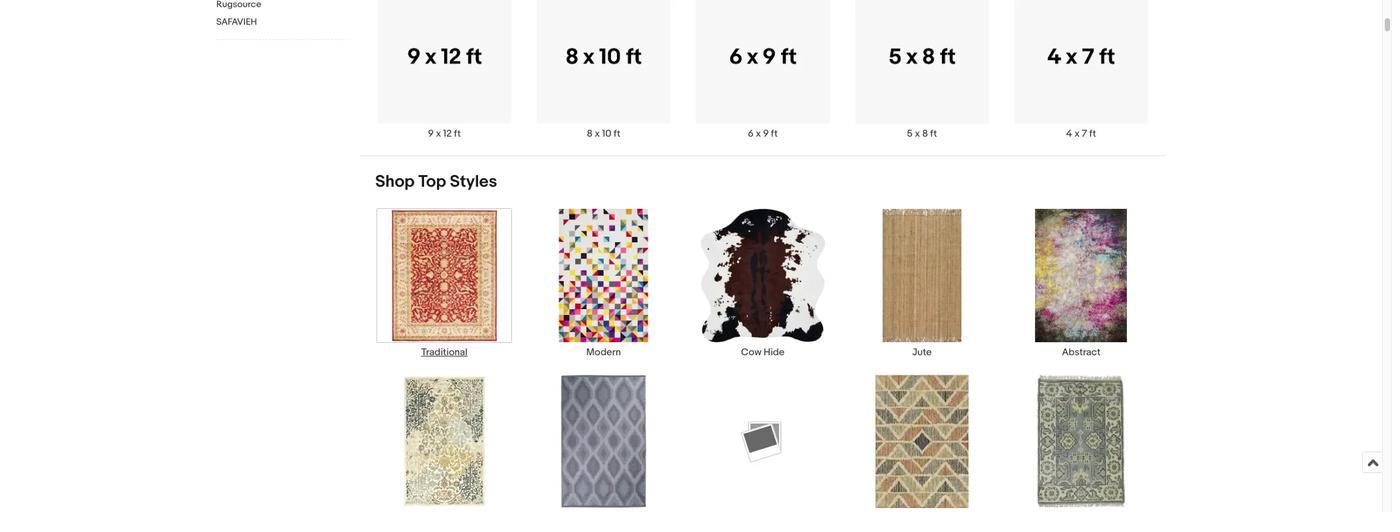 Task type: vqa. For each thing, say whether or not it's contained in the screenshot.
7 in the top right of the page
yes



Task type: describe. For each thing, give the bounding box(es) containing it.
5 x 8 ft
[[907, 127, 937, 140]]

4 x 7 ft
[[1066, 127, 1096, 140]]

6
[[748, 127, 754, 140]]

1 9 from the left
[[428, 127, 434, 140]]

5 x 8 ft link
[[843, 0, 1002, 140]]

abstract link
[[1002, 208, 1161, 359]]

9 x 12 ft
[[428, 127, 461, 140]]

2 8 from the left
[[922, 127, 928, 140]]

traditional
[[421, 347, 468, 359]]

x for 9
[[436, 127, 441, 140]]

8 x 10 ft
[[587, 127, 620, 140]]

x for 6
[[756, 127, 761, 140]]

ft for 4 x 7 ft
[[1090, 127, 1096, 140]]

cow hide link
[[683, 208, 843, 359]]

top
[[418, 172, 446, 192]]

safavieh
[[216, 16, 257, 27]]

modern link
[[524, 208, 683, 359]]

safavieh link
[[216, 16, 350, 29]]

cow
[[741, 347, 762, 359]]

hide
[[764, 347, 785, 359]]

1 8 from the left
[[587, 127, 593, 140]]

jute
[[912, 347, 932, 359]]

styles
[[450, 172, 497, 192]]

5
[[907, 127, 913, 140]]

cow hide
[[741, 347, 785, 359]]

abstract
[[1062, 347, 1101, 359]]



Task type: locate. For each thing, give the bounding box(es) containing it.
ft
[[454, 127, 461, 140], [614, 127, 620, 140], [771, 127, 778, 140], [930, 127, 937, 140], [1090, 127, 1096, 140]]

1 horizontal spatial 8
[[922, 127, 928, 140]]

0 horizontal spatial 9
[[428, 127, 434, 140]]

8 left "10"
[[587, 127, 593, 140]]

4 x from the left
[[915, 127, 920, 140]]

traditional link
[[365, 208, 524, 359]]

9
[[428, 127, 434, 140], [763, 127, 769, 140]]

9 left 12
[[428, 127, 434, 140]]

x right 5
[[915, 127, 920, 140]]

0 horizontal spatial 8
[[587, 127, 593, 140]]

x left 7
[[1075, 127, 1080, 140]]

x inside the 5 x 8 ft link
[[915, 127, 920, 140]]

2 x from the left
[[595, 127, 600, 140]]

2 9 from the left
[[763, 127, 769, 140]]

ft right "10"
[[614, 127, 620, 140]]

x
[[436, 127, 441, 140], [595, 127, 600, 140], [756, 127, 761, 140], [915, 127, 920, 140], [1075, 127, 1080, 140]]

2 ft from the left
[[614, 127, 620, 140]]

1 horizontal spatial 9
[[763, 127, 769, 140]]

ft for 8 x 10 ft
[[614, 127, 620, 140]]

x for 8
[[595, 127, 600, 140]]

x inside 8 x 10 ft link
[[595, 127, 600, 140]]

ft for 5 x 8 ft
[[930, 127, 937, 140]]

ft right 5
[[930, 127, 937, 140]]

10
[[602, 127, 612, 140]]

6 x 9 ft
[[748, 127, 778, 140]]

4 ft from the left
[[930, 127, 937, 140]]

12
[[443, 127, 452, 140]]

1 x from the left
[[436, 127, 441, 140]]

3 ft from the left
[[771, 127, 778, 140]]

modern
[[586, 347, 621, 359]]

ft for 9 x 12 ft
[[454, 127, 461, 140]]

ft right 7
[[1090, 127, 1096, 140]]

4 x 7 ft link
[[1002, 0, 1161, 140]]

x inside 9 x 12 ft link
[[436, 127, 441, 140]]

8 right 5
[[922, 127, 928, 140]]

x for 4
[[1075, 127, 1080, 140]]

ft right 12
[[454, 127, 461, 140]]

ft for 6 x 9 ft
[[771, 127, 778, 140]]

4
[[1066, 127, 1073, 140]]

6 x 9 ft link
[[683, 0, 843, 140]]

shop
[[375, 172, 415, 192]]

5 ft from the left
[[1090, 127, 1096, 140]]

8
[[587, 127, 593, 140], [922, 127, 928, 140]]

7
[[1082, 127, 1087, 140]]

9 right 6
[[763, 127, 769, 140]]

9 x 12 ft link
[[365, 0, 524, 140]]

shop top styles
[[375, 172, 497, 192]]

jute link
[[843, 208, 1002, 359]]

x for 5
[[915, 127, 920, 140]]

8 x 10 ft link
[[524, 0, 683, 140]]

x left 12
[[436, 127, 441, 140]]

5 x from the left
[[1075, 127, 1080, 140]]

ft right 6
[[771, 127, 778, 140]]

x right 6
[[756, 127, 761, 140]]

1 ft from the left
[[454, 127, 461, 140]]

x left "10"
[[595, 127, 600, 140]]

x inside 4 x 7 ft link
[[1075, 127, 1080, 140]]

x inside 6 x 9 ft link
[[756, 127, 761, 140]]

3 x from the left
[[756, 127, 761, 140]]



